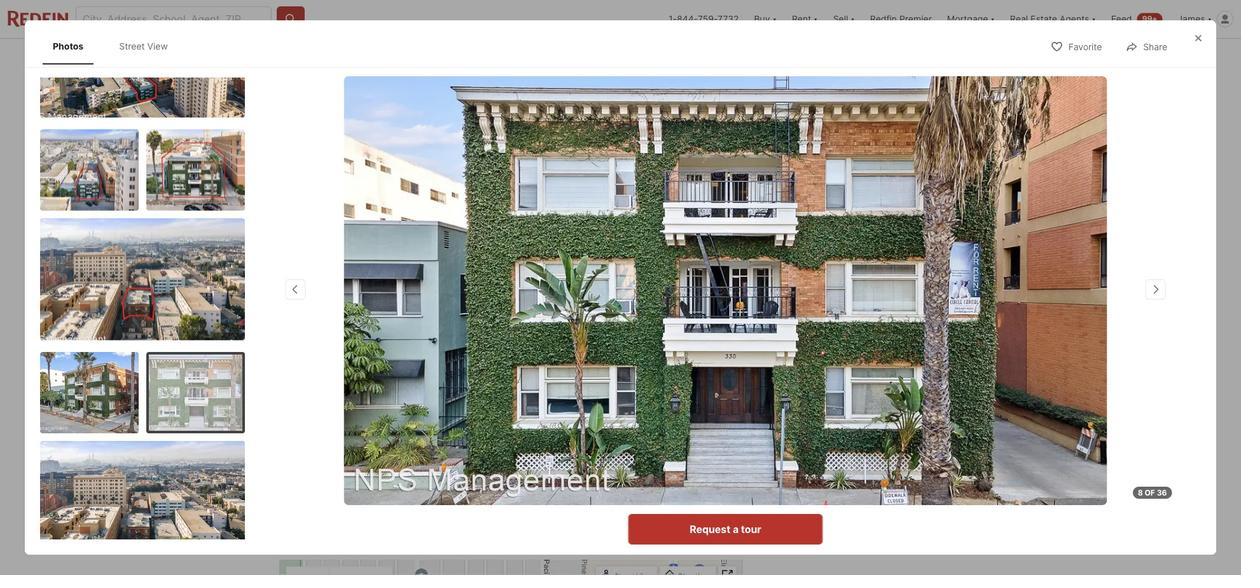 Task type: locate. For each thing, give the bounding box(es) containing it.
1 vertical spatial tour
[[741, 524, 761, 536]]

2 , from the left
[[414, 379, 416, 391]]

a inside request a tour dialog
[[733, 524, 739, 536]]

1 vertical spatial street
[[318, 334, 345, 344]]

0 horizontal spatial a
[[733, 524, 739, 536]]

0 horizontal spatial street view
[[119, 41, 168, 52]]

4 tab from the left
[[506, 41, 583, 72]]

view
[[147, 41, 168, 52], [347, 334, 369, 344]]

redfin
[[870, 14, 897, 24]]

view up long
[[347, 334, 369, 344]]

99+
[[1142, 14, 1157, 24]]

1 baths
[[442, 403, 470, 435]]

beach
[[384, 379, 414, 391]]

90802
[[436, 379, 468, 391]]

redfin premier button
[[862, 0, 939, 38]]

street view up long
[[318, 334, 369, 344]]

0 vertical spatial 36
[[897, 334, 908, 344]]

1 horizontal spatial cedar
[[860, 400, 898, 416]]

tour for request a tour button within dialog
[[741, 524, 761, 536]]

1 vertical spatial request a tour
[[690, 524, 761, 536]]

street view inside street view tab
[[119, 41, 168, 52]]

1 horizontal spatial view
[[347, 334, 369, 344]]

1 vertical spatial a
[[850, 483, 856, 495]]

8 of 36
[[1138, 489, 1167, 498]]

0 horizontal spatial 36
[[897, 334, 908, 344]]

photos tab
[[43, 31, 94, 62]]

cedar
[[302, 379, 331, 391], [860, 400, 898, 416]]

favorite button
[[1040, 33, 1113, 59]]

8
[[1138, 489, 1143, 498]]

,
[[351, 379, 354, 391], [414, 379, 416, 391]]

1 vertical spatial request a tour button
[[628, 515, 823, 545]]

1 horizontal spatial ,
[[414, 379, 416, 391]]

ft
[[516, 423, 526, 435]]

1-844-759-7732
[[669, 14, 739, 24]]

1 horizontal spatial street view
[[318, 334, 369, 344]]

, left long
[[351, 379, 354, 391]]

a inside send a message 'button'
[[850, 483, 856, 495]]

0 horizontal spatial view
[[147, 41, 168, 52]]

street
[[119, 41, 145, 52], [318, 334, 345, 344]]

1 horizontal spatial tour
[[878, 442, 898, 454]]

36 inside request a tour dialog
[[1157, 489, 1167, 498]]

ave
[[334, 379, 351, 391], [901, 400, 924, 416]]

— sq ft
[[501, 403, 526, 435]]

1 vertical spatial 36
[[1157, 489, 1167, 498]]

request for top request a tour button
[[827, 442, 868, 454]]

tab list
[[40, 28, 191, 65], [280, 39, 663, 72]]

submit search image
[[284, 13, 297, 25]]

1 horizontal spatial street
[[318, 334, 345, 344]]

street down 'city, address, school, agent, zip' search field
[[119, 41, 145, 52]]

0 horizontal spatial request
[[690, 524, 730, 536]]

send a message button
[[778, 474, 947, 504]]

street view down 'city, address, school, agent, zip' search field
[[119, 41, 168, 52]]

0 horizontal spatial request a tour
[[690, 524, 761, 536]]

36 photos button
[[868, 327, 951, 352]]

menu bar
[[286, 567, 393, 576]]

0 horizontal spatial tour
[[741, 524, 761, 536]]

redfin premier
[[870, 14, 932, 24]]

36 photos
[[897, 334, 941, 344]]

view down 'city, address, school, agent, zip' search field
[[147, 41, 168, 52]]

36 left photos
[[897, 334, 908, 344]]

0 horizontal spatial street
[[119, 41, 145, 52]]

tour
[[878, 442, 898, 454], [741, 524, 761, 536]]

36 right the of
[[1157, 489, 1167, 498]]

street view
[[119, 41, 168, 52], [318, 334, 369, 344]]

City, Address, School, Agent, ZIP search field
[[76, 6, 272, 32]]

photos
[[53, 41, 83, 52]]

1 vertical spatial view
[[347, 334, 369, 344]]

1 horizontal spatial tab list
[[280, 39, 663, 72]]

1 horizontal spatial 36
[[1157, 489, 1167, 498]]

a
[[870, 442, 876, 454], [850, 483, 856, 495], [733, 524, 739, 536]]

tab list containing photos
[[40, 28, 191, 65]]

map region
[[140, 537, 791, 576]]

1 vertical spatial request
[[690, 524, 730, 536]]

0 vertical spatial view
[[147, 41, 168, 52]]

request
[[827, 442, 868, 454], [690, 524, 730, 536]]

request a tour button
[[778, 433, 947, 463], [628, 515, 823, 545]]

1-
[[669, 14, 677, 24]]

0 vertical spatial tour
[[878, 442, 898, 454]]

0 vertical spatial request
[[827, 442, 868, 454]]

2 horizontal spatial a
[[870, 442, 876, 454]]

1 horizontal spatial request a tour
[[827, 442, 898, 454]]

0 horizontal spatial ,
[[351, 379, 354, 391]]

36
[[897, 334, 908, 344], [1157, 489, 1167, 498]]

of
[[1145, 489, 1155, 498]]

street up "330 cedar ave , long beach , ca 90802"
[[318, 334, 345, 344]]

, left ca
[[414, 379, 416, 391]]

7732
[[718, 14, 739, 24]]

street view tab
[[109, 31, 178, 62]]

1 horizontal spatial ave
[[901, 400, 924, 416]]

330
[[280, 379, 299, 391], [831, 400, 857, 416]]

0 vertical spatial 330
[[280, 379, 299, 391]]

0 horizontal spatial cedar
[[302, 379, 331, 391]]

844-
[[677, 14, 698, 24]]

image image
[[280, 74, 757, 362], [762, 74, 962, 216], [40, 130, 139, 211], [146, 130, 245, 211], [40, 219, 245, 341], [762, 221, 962, 362], [40, 353, 139, 434], [149, 355, 242, 432], [40, 442, 245, 564]]

0 vertical spatial request a tour
[[827, 442, 898, 454]]

1 vertical spatial ave
[[901, 400, 924, 416]]

0 horizontal spatial ave
[[334, 379, 351, 391]]

0 vertical spatial street view
[[119, 41, 168, 52]]

sq
[[501, 423, 513, 435]]

0 horizontal spatial tab list
[[40, 28, 191, 65]]

0 vertical spatial request a tour button
[[778, 433, 947, 463]]

1 , from the left
[[351, 379, 354, 391]]

request a tour
[[827, 442, 898, 454], [690, 524, 761, 536]]

contact 330 cedar ave
[[778, 400, 924, 416]]

request a tour inside dialog
[[690, 524, 761, 536]]

2 vertical spatial a
[[733, 524, 739, 536]]

1 horizontal spatial 330
[[831, 400, 857, 416]]

request inside dialog
[[690, 524, 730, 536]]

36 inside button
[[897, 334, 908, 344]]

tab
[[280, 41, 372, 72], [372, 41, 450, 72], [450, 41, 506, 72], [506, 41, 583, 72], [583, 41, 653, 72]]

1 vertical spatial street view
[[318, 334, 369, 344]]

tour inside dialog
[[741, 524, 761, 536]]

—
[[501, 403, 515, 421]]

1 horizontal spatial request
[[827, 442, 868, 454]]

1 horizontal spatial a
[[850, 483, 856, 495]]

1
[[442, 403, 450, 421]]

0 vertical spatial street
[[119, 41, 145, 52]]

0
[[388, 403, 398, 421]]



Task type: vqa. For each thing, say whether or not it's contained in the screenshot.
7732
yes



Task type: describe. For each thing, give the bounding box(es) containing it.
map entry image
[[678, 378, 742, 442]]

photos
[[910, 334, 941, 344]]

tour for top request a tour button
[[878, 442, 898, 454]]

request a tour button inside dialog
[[628, 515, 823, 545]]

view inside street view tab
[[147, 41, 168, 52]]

message
[[858, 483, 903, 495]]

330 cedar ave , long beach , ca 90802
[[280, 379, 468, 391]]

long
[[357, 379, 381, 391]]

contact
[[778, 400, 828, 416]]

1 vertical spatial cedar
[[860, 400, 898, 416]]

share
[[1143, 42, 1167, 52]]

feed
[[1111, 14, 1132, 24]]

/mo
[[329, 403, 357, 421]]

0 beds
[[388, 403, 412, 435]]

759-
[[698, 14, 718, 24]]

street view inside street view button
[[318, 334, 369, 344]]

send a message
[[822, 483, 903, 495]]

favorite
[[1068, 42, 1102, 52]]

2 tab from the left
[[372, 41, 450, 72]]

request a tour dialog
[[25, 0, 1216, 568]]

1 vertical spatial 330
[[831, 400, 857, 416]]

ca
[[419, 379, 434, 391]]

street view button
[[290, 327, 379, 352]]

street inside tab
[[119, 41, 145, 52]]

view inside street view button
[[347, 334, 369, 344]]

330 cedar ave image
[[344, 76, 1107, 506]]

0 horizontal spatial 330
[[280, 379, 299, 391]]

0 vertical spatial a
[[870, 442, 876, 454]]

street inside button
[[318, 334, 345, 344]]

0 vertical spatial cedar
[[302, 379, 331, 391]]

baths
[[442, 423, 470, 435]]

premier
[[899, 14, 932, 24]]

1 tab from the left
[[280, 41, 372, 72]]

send
[[822, 483, 848, 495]]

request for request a tour button within dialog
[[690, 524, 730, 536]]

tab list inside request a tour dialog
[[40, 28, 191, 65]]

share button
[[1115, 33, 1178, 59]]

beds
[[388, 423, 412, 435]]

0 vertical spatial ave
[[334, 379, 351, 391]]

3 tab from the left
[[450, 41, 506, 72]]

5 tab from the left
[[583, 41, 653, 72]]

1-844-759-7732 link
[[669, 14, 739, 24]]



